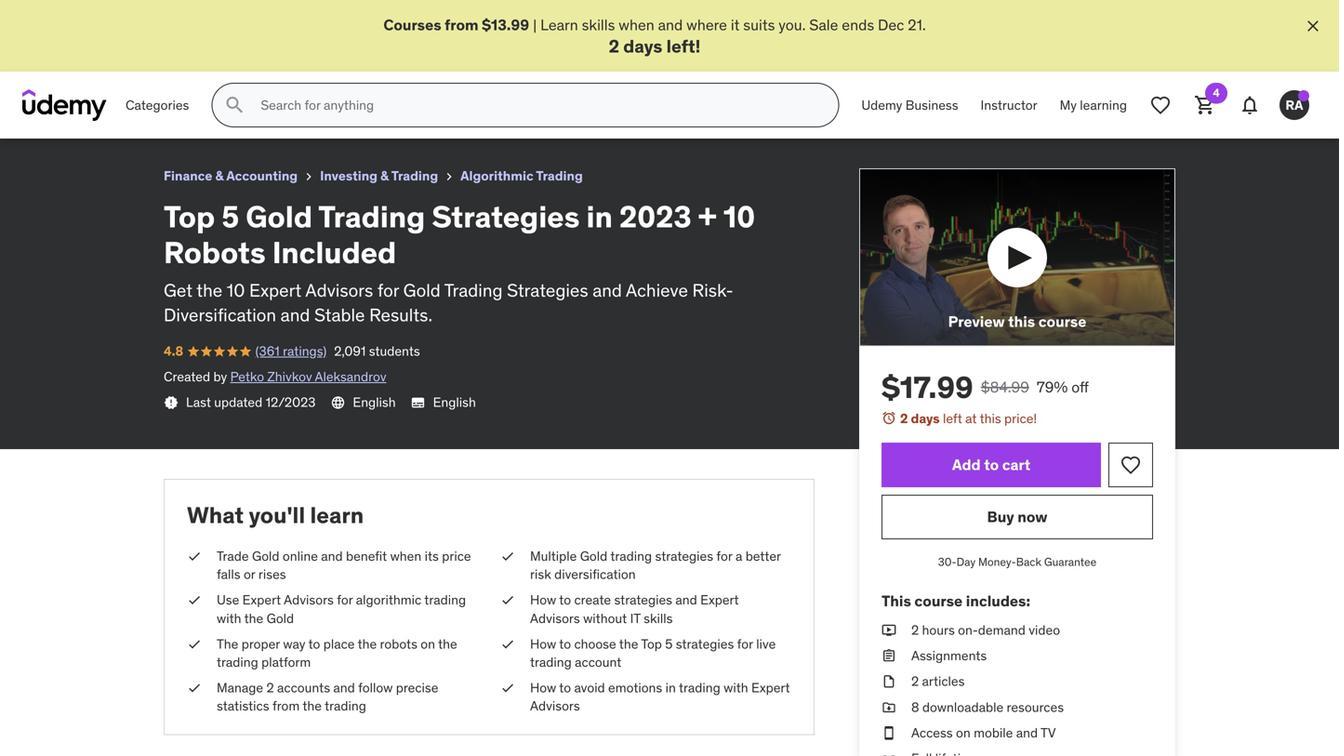 Task type: vqa. For each thing, say whether or not it's contained in the screenshot.
xsmall image associated with The proper way to place the robots on the trading platform
yes



Task type: locate. For each thing, give the bounding box(es) containing it.
0 vertical spatial when
[[619, 15, 655, 34]]

robots
[[314, 8, 365, 27], [164, 234, 266, 271]]

1 horizontal spatial robots
[[314, 8, 365, 27]]

this right preview
[[1009, 312, 1036, 331]]

and
[[658, 15, 683, 34], [593, 279, 622, 301], [281, 304, 310, 326], [321, 548, 343, 565], [676, 592, 698, 609], [333, 680, 355, 697], [1017, 725, 1039, 742]]

0 vertical spatial with
[[217, 610, 241, 627]]

diversification
[[164, 304, 276, 326]]

1 vertical spatial included
[[272, 234, 397, 271]]

robots
[[380, 636, 418, 653]]

this
[[1009, 312, 1036, 331], [980, 410, 1002, 427]]

1 vertical spatial +
[[699, 198, 717, 235]]

statistics
[[217, 698, 269, 715]]

trading down price
[[425, 592, 466, 609]]

2 inside courses from $13.99 | learn skills when and where it suits you. sale ends dec 21. 2 days left!
[[609, 35, 620, 57]]

1 horizontal spatial 10
[[295, 8, 311, 27]]

wishlist image
[[1150, 94, 1172, 116]]

left
[[943, 410, 963, 427]]

included for top 5 gold trading strategies in 2023 + 10 robots included get the 10 expert advisors for gold trading strategies and achieve risk- diversification and stable results.
[[272, 234, 397, 271]]

advisors up stable
[[306, 279, 373, 301]]

to left create
[[560, 592, 571, 609]]

0 horizontal spatial +
[[282, 8, 292, 27]]

to left choose
[[560, 636, 571, 653]]

to right way
[[309, 636, 320, 653]]

english right closed captions image
[[433, 394, 476, 411]]

0 horizontal spatial 10
[[227, 279, 245, 301]]

robots inside "top 5 gold trading strategies in 2023 + 10 robots included get the 10 expert advisors for gold trading strategies and achieve risk- diversification and stable results."
[[164, 234, 266, 271]]

2023 up submit search image
[[243, 8, 279, 27]]

0 horizontal spatial top
[[15, 8, 41, 27]]

learning
[[1081, 97, 1128, 113]]

categories
[[126, 97, 189, 113]]

strategies inside the how to choose the top 5 strategies for live trading account
[[676, 636, 734, 653]]

for down trade gold online and benefit when its price falls or rises
[[337, 592, 353, 609]]

1 vertical spatial 5
[[222, 198, 239, 235]]

without
[[583, 610, 627, 627]]

strategies for top 5 gold trading strategies in 2023 + 10 robots included
[[149, 8, 223, 27]]

how inside the how to choose the top 5 strategies for live trading account
[[530, 636, 557, 653]]

1 vertical spatial on
[[957, 725, 971, 742]]

and up (361 ratings) on the left top
[[281, 304, 310, 326]]

1 how from the top
[[530, 592, 557, 609]]

follow
[[358, 680, 393, 697]]

a
[[736, 548, 743, 565]]

this course includes:
[[882, 592, 1031, 611]]

trading up diversification at the bottom of page
[[611, 548, 652, 565]]

1 horizontal spatial 5
[[222, 198, 239, 235]]

2 vertical spatial 5
[[666, 636, 673, 653]]

1 horizontal spatial 2023
[[620, 198, 692, 235]]

2 vertical spatial how
[[530, 680, 557, 697]]

cart
[[1003, 455, 1031, 474]]

advisors down "avoid"
[[530, 698, 580, 715]]

with for the
[[217, 610, 241, 627]]

5
[[44, 8, 53, 27], [222, 198, 239, 235], [666, 636, 673, 653]]

when left where
[[619, 15, 655, 34]]

robots for top 5 gold trading strategies in 2023 + 10 robots included get the 10 expert advisors for gold trading strategies and achieve risk- diversification and stable results.
[[164, 234, 266, 271]]

video
[[1029, 622, 1061, 639]]

english down aleksandrov
[[353, 394, 396, 411]]

5 inside the how to choose the top 5 strategies for live trading account
[[666, 636, 673, 653]]

& for accounting
[[215, 168, 224, 184]]

2 english from the left
[[433, 394, 476, 411]]

expert up the diversification
[[249, 279, 302, 301]]

to for add to cart
[[985, 455, 999, 474]]

robots left courses
[[314, 8, 365, 27]]

2 & from the left
[[381, 168, 389, 184]]

1 horizontal spatial skills
[[644, 610, 673, 627]]

0 vertical spatial strategies
[[656, 548, 714, 565]]

0 vertical spatial on
[[421, 636, 435, 653]]

algorithmic
[[461, 168, 534, 184]]

2023 inside "top 5 gold trading strategies in 2023 + 10 robots included get the 10 expert advisors for gold trading strategies and achieve risk- diversification and stable results."
[[620, 198, 692, 235]]

business
[[906, 97, 959, 113]]

gold up diversification at the bottom of page
[[580, 548, 608, 565]]

xsmall image left last
[[164, 396, 179, 410]]

for up results.
[[378, 279, 399, 301]]

stable
[[314, 304, 365, 326]]

notifications image
[[1239, 94, 1262, 116]]

1 vertical spatial 2023
[[620, 198, 692, 235]]

from
[[445, 15, 479, 34], [273, 698, 300, 715]]

0 vertical spatial this
[[1009, 312, 1036, 331]]

add to cart button
[[882, 443, 1102, 488]]

1 vertical spatial in
[[587, 198, 613, 235]]

how inside how to create strategies and expert advisors without it skills
[[530, 592, 557, 609]]

2023 up the achieve
[[620, 198, 692, 235]]

1 horizontal spatial from
[[445, 15, 479, 34]]

1 vertical spatial this
[[980, 410, 1002, 427]]

with down the how to choose the top 5 strategies for live trading account
[[724, 680, 749, 697]]

1 horizontal spatial in
[[587, 198, 613, 235]]

0 horizontal spatial &
[[215, 168, 224, 184]]

2 left 'hours'
[[912, 622, 919, 639]]

trading inside algorithmic trading link
[[536, 168, 583, 184]]

how inside how to avoid emotions in trading with expert advisors
[[530, 680, 557, 697]]

0 horizontal spatial 5
[[44, 8, 53, 27]]

xsmall image for way
[[187, 635, 202, 654]]

trading inside use expert advisors for algorithmic trading with the gold
[[425, 592, 466, 609]]

0 horizontal spatial when
[[390, 548, 422, 565]]

sale
[[810, 15, 839, 34]]

gold down accounting
[[246, 198, 313, 235]]

1 vertical spatial when
[[390, 548, 422, 565]]

this right at
[[980, 410, 1002, 427]]

my
[[1060, 97, 1077, 113]]

courses
[[384, 15, 442, 34]]

0 vertical spatial 10
[[295, 8, 311, 27]]

the down it
[[620, 636, 639, 653]]

1 vertical spatial strategies
[[432, 198, 580, 235]]

xsmall image
[[302, 170, 316, 184], [442, 170, 457, 184], [164, 396, 179, 410], [187, 548, 202, 566], [501, 592, 515, 610], [187, 635, 202, 654], [501, 635, 515, 654], [882, 673, 897, 691], [882, 724, 897, 743]]

expert
[[249, 279, 302, 301], [243, 592, 281, 609], [701, 592, 739, 609], [752, 680, 790, 697]]

finance
[[164, 168, 213, 184]]

how left "avoid"
[[530, 680, 557, 697]]

how down risk
[[530, 592, 557, 609]]

5 for top 5 gold trading strategies in 2023 + 10 robots included
[[44, 8, 53, 27]]

2 for 2 articles
[[912, 673, 919, 690]]

xsmall image left create
[[501, 592, 515, 610]]

for left a
[[717, 548, 733, 565]]

updated
[[214, 394, 263, 411]]

xsmall image for use expert advisors for algorithmic trading with the gold
[[187, 592, 202, 610]]

off
[[1072, 378, 1090, 397]]

when left its
[[390, 548, 422, 565]]

skills right it
[[644, 610, 673, 627]]

investing & trading link
[[320, 165, 438, 188]]

1 horizontal spatial when
[[619, 15, 655, 34]]

2 left the 'left!' at top
[[609, 35, 620, 57]]

the inside the how to choose the top 5 strategies for live trading account
[[620, 636, 639, 653]]

1 horizontal spatial on
[[957, 725, 971, 742]]

trading down the how to choose the top 5 strategies for live trading account
[[679, 680, 721, 697]]

1 horizontal spatial +
[[699, 198, 717, 235]]

8
[[912, 699, 920, 716]]

0 horizontal spatial with
[[217, 610, 241, 627]]

gold up way
[[267, 610, 294, 627]]

to inside the proper way to place the robots on the trading platform
[[309, 636, 320, 653]]

top
[[15, 8, 41, 27], [164, 198, 215, 235], [641, 636, 662, 653]]

5 up udemy image
[[44, 8, 53, 27]]

4 link
[[1184, 83, 1228, 128]]

0 vertical spatial 5
[[44, 8, 53, 27]]

and up the 'left!' at top
[[658, 15, 683, 34]]

and down multiple gold trading strategies for a better risk diversification
[[676, 592, 698, 609]]

strategies inside multiple gold trading strategies for a better risk diversification
[[656, 548, 714, 565]]

robots up the get
[[164, 234, 266, 271]]

where
[[687, 15, 728, 34]]

2 horizontal spatial 10
[[724, 198, 756, 235]]

2 vertical spatial strategies
[[676, 636, 734, 653]]

trading down the 'follow'
[[325, 698, 366, 715]]

in for top 5 gold trading strategies in 2023 + 10 robots included
[[226, 8, 240, 27]]

with inside use expert advisors for algorithmic trading with the gold
[[217, 610, 241, 627]]

this inside button
[[1009, 312, 1036, 331]]

you have alerts image
[[1299, 90, 1310, 102]]

|
[[533, 15, 537, 34]]

0 vertical spatial skills
[[582, 15, 615, 34]]

1 vertical spatial top
[[164, 198, 215, 235]]

xsmall image for online
[[187, 548, 202, 566]]

2
[[609, 35, 620, 57], [901, 410, 909, 427], [912, 622, 919, 639], [912, 673, 919, 690], [267, 680, 274, 697]]

strategies inside how to create strategies and expert advisors without it skills
[[615, 592, 673, 609]]

what
[[187, 501, 244, 529]]

gold
[[56, 8, 89, 27], [246, 198, 313, 235], [404, 279, 441, 301], [252, 548, 280, 565], [580, 548, 608, 565], [267, 610, 294, 627]]

0 horizontal spatial robots
[[164, 234, 266, 271]]

to inside "button"
[[985, 455, 999, 474]]

closed captions image
[[411, 395, 426, 410]]

place
[[324, 636, 355, 653]]

access
[[912, 725, 953, 742]]

the
[[197, 279, 223, 301], [244, 610, 264, 627], [358, 636, 377, 653], [438, 636, 458, 653], [620, 636, 639, 653], [303, 698, 322, 715]]

strategies up it
[[615, 592, 673, 609]]

now
[[1018, 508, 1048, 527]]

0 vertical spatial included
[[368, 8, 431, 27]]

& for trading
[[381, 168, 389, 184]]

2 days left at this price!
[[901, 410, 1038, 427]]

top inside the how to choose the top 5 strategies for live trading account
[[641, 636, 662, 653]]

2 right alarm icon
[[901, 410, 909, 427]]

the down accounts
[[303, 698, 322, 715]]

1 horizontal spatial this
[[1009, 312, 1036, 331]]

+ inside "top 5 gold trading strategies in 2023 + 10 robots included get the 10 expert advisors for gold trading strategies and achieve risk- diversification and stable results."
[[699, 198, 717, 235]]

for left "live"
[[738, 636, 754, 653]]

1 horizontal spatial english
[[433, 394, 476, 411]]

days left the 'left!' at top
[[624, 35, 663, 57]]

xsmall image left the
[[187, 635, 202, 654]]

2 how from the top
[[530, 636, 557, 653]]

advisors inside use expert advisors for algorithmic trading with the gold
[[284, 592, 334, 609]]

advisors down create
[[530, 610, 580, 627]]

trading left account
[[530, 654, 572, 671]]

& right investing
[[381, 168, 389, 184]]

(361 ratings)
[[255, 343, 327, 360]]

1 horizontal spatial top
[[164, 198, 215, 235]]

xsmall image for multiple gold trading strategies for a better risk diversification
[[501, 548, 515, 566]]

skills
[[582, 15, 615, 34], [644, 610, 673, 627]]

course up 79%
[[1039, 312, 1087, 331]]

days left left
[[911, 410, 940, 427]]

xsmall image left "access"
[[882, 724, 897, 743]]

strategies left a
[[656, 548, 714, 565]]

algorithmic trading link
[[461, 165, 583, 188]]

last updated 12/2023
[[186, 394, 316, 411]]

gold up rises
[[252, 548, 280, 565]]

included inside "top 5 gold trading strategies in 2023 + 10 robots included get the 10 expert advisors for gold trading strategies and achieve risk- diversification and stable results."
[[272, 234, 397, 271]]

and right 'online'
[[321, 548, 343, 565]]

0 horizontal spatial english
[[353, 394, 396, 411]]

2 inside manage 2 accounts and follow precise statistics from the trading
[[267, 680, 274, 697]]

udemy image
[[22, 90, 107, 121]]

0 vertical spatial from
[[445, 15, 479, 34]]

course language image
[[331, 396, 346, 410]]

0 vertical spatial in
[[226, 8, 240, 27]]

to left "avoid"
[[560, 680, 571, 697]]

from left the $13.99
[[445, 15, 479, 34]]

1 horizontal spatial course
[[1039, 312, 1087, 331]]

0 horizontal spatial in
[[226, 8, 240, 27]]

2 vertical spatial in
[[666, 680, 676, 697]]

skills right learn
[[582, 15, 615, 34]]

1 & from the left
[[215, 168, 224, 184]]

preview
[[949, 312, 1005, 331]]

& right finance
[[215, 168, 224, 184]]

advisors down rises
[[284, 592, 334, 609]]

wishlist image
[[1120, 454, 1143, 476]]

5 down 'finance & accounting' link
[[222, 198, 239, 235]]

from inside manage 2 accounts and follow precise statistics from the trading
[[273, 698, 300, 715]]

1 vertical spatial 10
[[724, 198, 756, 235]]

from down accounts
[[273, 698, 300, 715]]

21.
[[908, 15, 926, 34]]

to inside how to create strategies and expert advisors without it skills
[[560, 592, 571, 609]]

to for how to create strategies and expert advisors without it skills
[[560, 592, 571, 609]]

xsmall image for 12/2023
[[164, 396, 179, 410]]

10 for top 5 gold trading strategies in 2023 + 10 robots included
[[295, 8, 311, 27]]

tv
[[1041, 725, 1057, 742]]

1 vertical spatial how
[[530, 636, 557, 653]]

xsmall image left choose
[[501, 635, 515, 654]]

and left the 'follow'
[[333, 680, 355, 697]]

0 vertical spatial course
[[1039, 312, 1087, 331]]

udemy
[[862, 97, 903, 113]]

+
[[282, 8, 292, 27], [699, 198, 717, 235]]

robots for top 5 gold trading strategies in 2023 + 10 robots included
[[314, 8, 365, 27]]

xsmall image left the "2 articles"
[[882, 673, 897, 691]]

on-
[[959, 622, 979, 639]]

to inside the how to choose the top 5 strategies for live trading account
[[560, 636, 571, 653]]

and inside trade gold online and benefit when its price falls or rises
[[321, 548, 343, 565]]

on right robots
[[421, 636, 435, 653]]

0 vertical spatial top
[[15, 8, 41, 27]]

advisors inside how to avoid emotions in trading with expert advisors
[[530, 698, 580, 715]]

and inside courses from $13.99 | learn skills when and where it suits you. sale ends dec 21. 2 days left!
[[658, 15, 683, 34]]

top 5 gold trading strategies in 2023 + 10 robots included
[[15, 8, 431, 27]]

trading inside the proper way to place the robots on the trading platform
[[217, 654, 258, 671]]

1 horizontal spatial with
[[724, 680, 749, 697]]

1 vertical spatial robots
[[164, 234, 266, 271]]

expert inside "top 5 gold trading strategies in 2023 + 10 robots included get the 10 expert advisors for gold trading strategies and achieve risk- diversification and stable results."
[[249, 279, 302, 301]]

$13.99
[[482, 15, 530, 34]]

udemy business link
[[851, 83, 970, 128]]

1 vertical spatial from
[[273, 698, 300, 715]]

0 vertical spatial days
[[624, 35, 663, 57]]

top inside "top 5 gold trading strategies in 2023 + 10 robots included get the 10 expert advisors for gold trading strategies and achieve risk- diversification and stable results."
[[164, 198, 215, 235]]

strategies
[[149, 8, 223, 27], [432, 198, 580, 235], [507, 279, 589, 301]]

1 horizontal spatial days
[[911, 410, 940, 427]]

to left cart
[[985, 455, 999, 474]]

days inside courses from $13.99 | learn skills when and where it suits you. sale ends dec 21. 2 days left!
[[624, 35, 663, 57]]

resources
[[1007, 699, 1064, 716]]

2 horizontal spatial top
[[641, 636, 662, 653]]

0 vertical spatial +
[[282, 8, 292, 27]]

1 horizontal spatial &
[[381, 168, 389, 184]]

2 up "8" at the right bottom
[[912, 673, 919, 690]]

dec
[[878, 15, 905, 34]]

with down use
[[217, 610, 241, 627]]

5 for top 5 gold trading strategies in 2023 + 10 robots included get the 10 expert advisors for gold trading strategies and achieve risk- diversification and stable results.
[[222, 198, 239, 235]]

0 horizontal spatial skills
[[582, 15, 615, 34]]

0 horizontal spatial on
[[421, 636, 435, 653]]

close image
[[1305, 17, 1323, 35]]

with
[[217, 610, 241, 627], [724, 680, 749, 697]]

how left choose
[[530, 636, 557, 653]]

0 horizontal spatial 2023
[[243, 8, 279, 27]]

30-
[[939, 555, 957, 569]]

to for how to choose the top 5 strategies for live trading account
[[560, 636, 571, 653]]

how to avoid emotions in trading with expert advisors
[[530, 680, 790, 715]]

gold inside multiple gold trading strategies for a better risk diversification
[[580, 548, 608, 565]]

avoid
[[575, 680, 605, 697]]

course up 'hours'
[[915, 592, 963, 611]]

xsmall image left trade
[[187, 548, 202, 566]]

way
[[283, 636, 306, 653]]

course inside button
[[1039, 312, 1087, 331]]

advisors
[[306, 279, 373, 301], [284, 592, 334, 609], [530, 610, 580, 627], [530, 698, 580, 715]]

expert inside how to create strategies and expert advisors without it skills
[[701, 592, 739, 609]]

0 horizontal spatial from
[[273, 698, 300, 715]]

0 vertical spatial strategies
[[149, 8, 223, 27]]

expert down rises
[[243, 592, 281, 609]]

buy now
[[988, 508, 1048, 527]]

5 inside "top 5 gold trading strategies in 2023 + 10 robots included get the 10 expert advisors for gold trading strategies and achieve risk- diversification and stable results."
[[222, 198, 239, 235]]

the up the diversification
[[197, 279, 223, 301]]

0 horizontal spatial course
[[915, 592, 963, 611]]

on down downloadable
[[957, 725, 971, 742]]

my learning
[[1060, 97, 1128, 113]]

xsmall image for manage 2 accounts and follow precise statistics from the trading
[[187, 679, 202, 698]]

expert down a
[[701, 592, 739, 609]]

course
[[1039, 312, 1087, 331], [915, 592, 963, 611]]

categories button
[[114, 83, 200, 128]]

1 vertical spatial skills
[[644, 610, 673, 627]]

advisors inside "top 5 gold trading strategies in 2023 + 10 robots included get the 10 expert advisors for gold trading strategies and achieve risk- diversification and stable results."
[[306, 279, 373, 301]]

expert down "live"
[[752, 680, 790, 697]]

the up proper in the bottom of the page
[[244, 610, 264, 627]]

0 vertical spatial how
[[530, 592, 557, 609]]

trade
[[217, 548, 249, 565]]

10
[[295, 8, 311, 27], [724, 198, 756, 235], [227, 279, 245, 301]]

Search for anything text field
[[257, 90, 816, 121]]

to inside how to avoid emotions in trading with expert advisors
[[560, 680, 571, 697]]

gold inside trade gold online and benefit when its price falls or rises
[[252, 548, 280, 565]]

in inside "top 5 gold trading strategies in 2023 + 10 robots included get the 10 expert advisors for gold trading strategies and achieve risk- diversification and stable results."
[[587, 198, 613, 235]]

1 english from the left
[[353, 394, 396, 411]]

2 horizontal spatial in
[[666, 680, 676, 697]]

manage 2 accounts and follow precise statistics from the trading
[[217, 680, 439, 715]]

xsmall image
[[501, 548, 515, 566], [187, 592, 202, 610], [882, 622, 897, 640], [882, 647, 897, 665], [187, 679, 202, 698], [501, 679, 515, 698], [882, 699, 897, 717], [882, 750, 897, 756]]

(361
[[255, 343, 280, 360]]

2 vertical spatial 10
[[227, 279, 245, 301]]

0 horizontal spatial days
[[624, 35, 663, 57]]

strategies left "live"
[[676, 636, 734, 653]]

3 how from the top
[[530, 680, 557, 697]]

included for top 5 gold trading strategies in 2023 + 10 robots included
[[368, 8, 431, 27]]

when inside courses from $13.99 | learn skills when and where it suits you. sale ends dec 21. 2 days left!
[[619, 15, 655, 34]]

5 down how to create strategies and expert advisors without it skills at the bottom
[[666, 636, 673, 653]]

investing & trading
[[320, 168, 438, 184]]

0 vertical spatial robots
[[314, 8, 365, 27]]

trading
[[92, 8, 146, 27], [392, 168, 438, 184], [536, 168, 583, 184], [318, 198, 426, 235], [445, 279, 503, 301]]

2 horizontal spatial 5
[[666, 636, 673, 653]]

expert inside how to avoid emotions in trading with expert advisors
[[752, 680, 790, 697]]

trading down the
[[217, 654, 258, 671]]

1 vertical spatial course
[[915, 592, 963, 611]]

investing
[[320, 168, 378, 184]]

2 for 2 days left at this price!
[[901, 410, 909, 427]]

1 vertical spatial with
[[724, 680, 749, 697]]

2 vertical spatial top
[[641, 636, 662, 653]]

1 vertical spatial strategies
[[615, 592, 673, 609]]

with inside how to avoid emotions in trading with expert advisors
[[724, 680, 749, 697]]

0 vertical spatial 2023
[[243, 8, 279, 27]]

2 down platform
[[267, 680, 274, 697]]



Task type: describe. For each thing, give the bounding box(es) containing it.
last
[[186, 394, 211, 411]]

xsmall image left algorithmic
[[442, 170, 457, 184]]

10 for top 5 gold trading strategies in 2023 + 10 robots included get the 10 expert advisors for gold trading strategies and achieve risk- diversification and stable results.
[[724, 198, 756, 235]]

the right robots
[[438, 636, 458, 653]]

falls
[[217, 566, 241, 583]]

and left 'tv'
[[1017, 725, 1039, 742]]

created
[[164, 369, 210, 385]]

xsmall image for 8 downloadable resources
[[882, 699, 897, 717]]

gold inside use expert advisors for algorithmic trading with the gold
[[267, 610, 294, 627]]

mobile
[[974, 725, 1014, 742]]

emotions
[[609, 680, 663, 697]]

ratings)
[[283, 343, 327, 360]]

top for top 5 gold trading strategies in 2023 + 10 robots included
[[15, 8, 41, 27]]

1 vertical spatial days
[[911, 410, 940, 427]]

buy
[[988, 508, 1015, 527]]

+ for top 5 gold trading strategies in 2023 + 10 robots included get the 10 expert advisors for gold trading strategies and achieve risk- diversification and stable results.
[[699, 198, 717, 235]]

+ for top 5 gold trading strategies in 2023 + 10 robots included
[[282, 8, 292, 27]]

price!
[[1005, 410, 1038, 427]]

trading inside the investing & trading link
[[392, 168, 438, 184]]

strategies for create
[[615, 592, 673, 609]]

zhivkov
[[267, 369, 312, 385]]

xsmall image for mobile
[[882, 724, 897, 743]]

petko zhivkov aleksandrov link
[[230, 369, 387, 385]]

xsmall image for how to avoid emotions in trading with expert advisors
[[501, 679, 515, 698]]

for inside use expert advisors for algorithmic trading with the gold
[[337, 592, 353, 609]]

benefit
[[346, 548, 387, 565]]

when inside trade gold online and benefit when its price falls or rises
[[390, 548, 422, 565]]

ra link
[[1273, 83, 1318, 128]]

proper
[[242, 636, 280, 653]]

skills inside courses from $13.99 | learn skills when and where it suits you. sale ends dec 21. 2 days left!
[[582, 15, 615, 34]]

strategies for trading
[[656, 548, 714, 565]]

and inside how to create strategies and expert advisors without it skills
[[676, 592, 698, 609]]

for inside multiple gold trading strategies for a better risk diversification
[[717, 548, 733, 565]]

79%
[[1037, 378, 1068, 397]]

algorithmic
[[356, 592, 422, 609]]

it
[[731, 15, 740, 34]]

0 horizontal spatial this
[[980, 410, 1002, 427]]

algorithmic trading
[[461, 168, 583, 184]]

this
[[882, 592, 912, 611]]

$84.99
[[981, 378, 1030, 397]]

8 downloadable resources
[[912, 699, 1064, 716]]

demand
[[979, 622, 1026, 639]]

how for how to choose the top 5 strategies for live trading account
[[530, 636, 557, 653]]

the inside "top 5 gold trading strategies in 2023 + 10 robots included get the 10 expert advisors for gold trading strategies and achieve risk- diversification and stable results."
[[197, 279, 223, 301]]

submit search image
[[224, 94, 246, 116]]

from inside courses from $13.99 | learn skills when and where it suits you. sale ends dec 21. 2 days left!
[[445, 15, 479, 34]]

what you'll learn
[[187, 501, 364, 529]]

live
[[757, 636, 776, 653]]

manage
[[217, 680, 263, 697]]

xsmall image left investing
[[302, 170, 316, 184]]

2 hours on-demand video
[[912, 622, 1061, 639]]

trading inside multiple gold trading strategies for a better risk diversification
[[611, 548, 652, 565]]

top 5 gold trading strategies in 2023 + 10 robots included get the 10 expert advisors for gold trading strategies and achieve risk- diversification and stable results.
[[164, 198, 756, 326]]

$17.99
[[882, 369, 974, 406]]

get
[[164, 279, 193, 301]]

includes:
[[966, 592, 1031, 611]]

platform
[[262, 654, 311, 671]]

my learning link
[[1049, 83, 1139, 128]]

its
[[425, 548, 439, 565]]

2 vertical spatial strategies
[[507, 279, 589, 301]]

the
[[217, 636, 239, 653]]

xsmall image for create
[[501, 592, 515, 610]]

precise
[[396, 680, 439, 697]]

top for top 5 gold trading strategies in 2023 + 10 robots included get the 10 expert advisors for gold trading strategies and achieve risk- diversification and stable results.
[[164, 198, 215, 235]]

skills inside how to create strategies and expert advisors without it skills
[[644, 610, 673, 627]]

multiple
[[530, 548, 577, 565]]

money-
[[979, 555, 1017, 569]]

preview this course button
[[860, 169, 1176, 347]]

by
[[214, 369, 227, 385]]

it
[[630, 610, 641, 627]]

online
[[283, 548, 318, 565]]

gold up udemy image
[[56, 8, 89, 27]]

rises
[[259, 566, 286, 583]]

for inside the how to choose the top 5 strategies for live trading account
[[738, 636, 754, 653]]

$17.99 $84.99 79% off
[[882, 369, 1090, 406]]

the inside use expert advisors for algorithmic trading with the gold
[[244, 610, 264, 627]]

finance & accounting link
[[164, 165, 298, 188]]

and inside manage 2 accounts and follow precise statistics from the trading
[[333, 680, 355, 697]]

trading inside the how to choose the top 5 strategies for live trading account
[[530, 654, 572, 671]]

create
[[575, 592, 611, 609]]

12/2023
[[266, 394, 316, 411]]

xsmall image for 2 hours on-demand video
[[882, 622, 897, 640]]

accounts
[[277, 680, 330, 697]]

learn
[[541, 15, 579, 34]]

with for expert
[[724, 680, 749, 697]]

shopping cart with 4 items image
[[1195, 94, 1217, 116]]

back
[[1017, 555, 1042, 569]]

the inside manage 2 accounts and follow precise statistics from the trading
[[303, 698, 322, 715]]

trade gold online and benefit when its price falls or rises
[[217, 548, 471, 583]]

to for how to avoid emotions in trading with expert advisors
[[560, 680, 571, 697]]

achieve
[[626, 279, 688, 301]]

articles
[[923, 673, 965, 690]]

in inside how to avoid emotions in trading with expert advisors
[[666, 680, 676, 697]]

aleksandrov
[[315, 369, 387, 385]]

left!
[[667, 35, 701, 57]]

alarm image
[[882, 411, 897, 426]]

2023 for top 5 gold trading strategies in 2023 + 10 robots included
[[243, 8, 279, 27]]

use expert advisors for algorithmic trading with the gold
[[217, 592, 466, 627]]

instructor
[[981, 97, 1038, 113]]

finance & accounting
[[164, 168, 298, 184]]

guarantee
[[1045, 555, 1097, 569]]

price
[[442, 548, 471, 565]]

multiple gold trading strategies for a better risk diversification
[[530, 548, 781, 583]]

the proper way to place the robots on the trading platform
[[217, 636, 458, 671]]

downloadable
[[923, 699, 1004, 716]]

gold up results.
[[404, 279, 441, 301]]

or
[[244, 566, 255, 583]]

4
[[1214, 86, 1220, 100]]

better
[[746, 548, 781, 565]]

the right 'place'
[[358, 636, 377, 653]]

risk-
[[693, 279, 734, 301]]

diversification
[[555, 566, 636, 583]]

learn
[[310, 501, 364, 529]]

2 for 2 hours on-demand video
[[912, 622, 919, 639]]

expert inside use expert advisors for algorithmic trading with the gold
[[243, 592, 281, 609]]

how to create strategies and expert advisors without it skills
[[530, 592, 739, 627]]

on inside the proper way to place the robots on the trading platform
[[421, 636, 435, 653]]

strategies for top 5 gold trading strategies in 2023 + 10 robots included get the 10 expert advisors for gold trading strategies and achieve risk- diversification and stable results.
[[432, 198, 580, 235]]

accounting
[[226, 168, 298, 184]]

2023 for top 5 gold trading strategies in 2023 + 10 robots included get the 10 expert advisors for gold trading strategies and achieve risk- diversification and stable results.
[[620, 198, 692, 235]]

how to choose the top 5 strategies for live trading account
[[530, 636, 776, 671]]

in for top 5 gold trading strategies in 2023 + 10 robots included get the 10 expert advisors for gold trading strategies and achieve risk- diversification and stable results.
[[587, 198, 613, 235]]

how for how to create strategies and expert advisors without it skills
[[530, 592, 557, 609]]

trading inside how to avoid emotions in trading with expert advisors
[[679, 680, 721, 697]]

and left the achieve
[[593, 279, 622, 301]]

how for how to avoid emotions in trading with expert advisors
[[530, 680, 557, 697]]

trading inside manage 2 accounts and follow precise statistics from the trading
[[325, 698, 366, 715]]

advisors inside how to create strategies and expert advisors without it skills
[[530, 610, 580, 627]]

xsmall image for choose
[[501, 635, 515, 654]]

for inside "top 5 gold trading strategies in 2023 + 10 robots included get the 10 expert advisors for gold trading strategies and achieve risk- diversification and stable results."
[[378, 279, 399, 301]]

2,091
[[334, 343, 366, 360]]

add to cart
[[953, 455, 1031, 474]]

at
[[966, 410, 977, 427]]

xsmall image for assignments
[[882, 647, 897, 665]]



